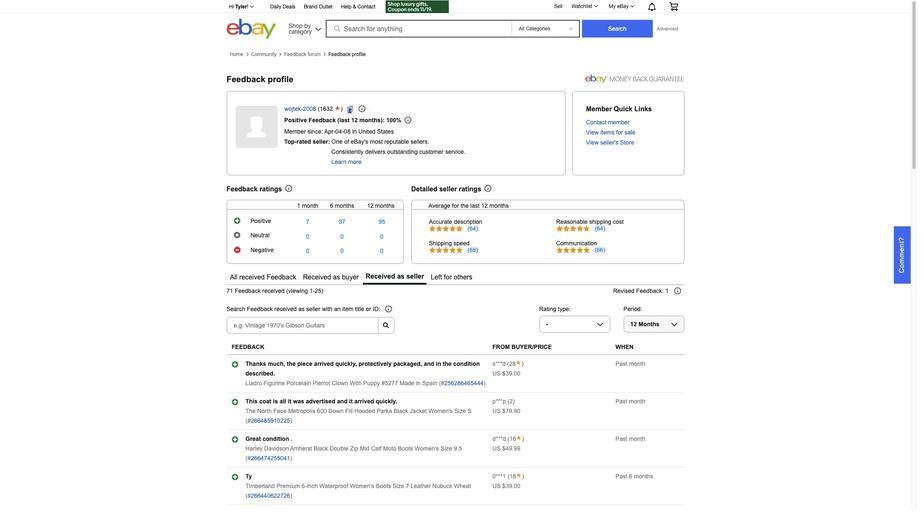 Task type: vqa. For each thing, say whether or not it's contained in the screenshot.


Task type: describe. For each thing, give the bounding box(es) containing it.
shop by category button
[[285, 19, 323, 37]]

north
[[258, 408, 272, 415]]

select the feedback time period you want to see element
[[624, 306, 643, 313]]

past for 28
[[616, 361, 628, 368]]

2 view from the top
[[587, 139, 599, 146]]

shop by category banner
[[225, 0, 685, 41]]

e.g. Vintage 1970's Gibson Guitars text field
[[227, 317, 379, 334]]

$39.00 for 28
[[503, 370, 521, 377]]

received inside button
[[240, 274, 265, 281]]

comment? link
[[895, 227, 912, 284]]

all received feedback button
[[228, 271, 299, 285]]

(65)
[[468, 247, 478, 253]]

( for harley davidson amherst black double zip mid calf moto boots women's size 9.5 (#
[[508, 436, 510, 443]]

received as seller
[[366, 273, 424, 280]]

1 horizontal spatial arrived
[[355, 398, 374, 405]]

(# inside harley davidson amherst black double zip mid calf moto boots women's size 9.5 (#
[[246, 455, 251, 462]]

(66) button
[[594, 247, 607, 253]]

month for us $49.99
[[630, 436, 646, 443]]

for inside contact member view items for sale view seller's store
[[617, 129, 624, 136]]

condition inside thanks much, the piece arrived quickly, protectively packaged,  and in the condition described. lladro figurine porcelain pierrot clown with puppy  #5277 made in spain (# 256286465444 )
[[454, 361, 480, 368]]

s
[[468, 408, 472, 415]]

brand outlet
[[304, 4, 333, 10]]

sell
[[555, 3, 563, 9]]

positive for positive
[[251, 218, 271, 225]]

this coat is all it was advertised and it arrived quickly.
[[246, 398, 398, 405]]

community link
[[251, 51, 277, 57]]

the
[[246, 408, 256, 415]]

member
[[609, 119, 630, 126]]

100%
[[387, 117, 402, 123]]

id:
[[373, 306, 381, 313]]

neutral
[[251, 232, 270, 239]]

66 ratings received on communication. click to check average rating. element
[[595, 247, 606, 253]]

advertised
[[306, 398, 336, 405]]

united
[[359, 128, 376, 135]]

wojtek-2008 ( 1632
[[285, 105, 333, 112]]

65 ratings received on shipping speed. click to check average rating. element
[[468, 247, 478, 253]]

7 inside timberland premium 6-inch waterproof women's boots size 7 leather nubuck wheat (#
[[406, 483, 409, 490]]

jacket
[[410, 408, 427, 415]]

hooded
[[355, 408, 375, 415]]

Search for anything text field
[[327, 21, 510, 37]]

wheat
[[454, 483, 472, 490]]

wojtek-
[[285, 105, 303, 112]]

28
[[510, 361, 516, 368]]

) inside thanks much, the piece arrived quickly, protectively packaged,  and in the condition described. lladro figurine porcelain pierrot clown with puppy  #5277 made in spain (# 256286465444 )
[[484, 380, 486, 387]]

seller inside button
[[407, 273, 424, 280]]

timberland premium 6-inch waterproof women's boots size 7 leather nubuck wheat (#
[[246, 483, 472, 500]]

256286465444 link
[[445, 380, 484, 387]]

item
[[343, 306, 354, 313]]

type:
[[558, 306, 571, 313]]

for for left for others
[[444, 274, 452, 281]]

quickly,
[[336, 361, 357, 368]]

positive for positive feedback (last 12 months): 100%
[[285, 117, 307, 123]]

past month element for $49.99
[[616, 436, 646, 443]]

us $39.00 for 0***1
[[493, 483, 521, 490]]

( for timberland premium 6-inch waterproof women's boots size 7 leather nubuck wheat (#
[[508, 473, 510, 480]]

(64) for shipping
[[595, 225, 606, 232]]

consistently
[[332, 148, 364, 155]]

6-
[[302, 483, 307, 490]]

is
[[273, 398, 278, 405]]

lladro
[[246, 380, 262, 387]]

08
[[344, 128, 351, 135]]

member for member since: apr-04-08 in united states top-rated seller: one of ebay's most reputable sellers. consistently delivers outstanding customer service. learn more
[[285, 128, 306, 135]]

past 6 months
[[616, 473, 654, 480]]

nubuck
[[433, 483, 453, 490]]

great condition .
[[246, 436, 293, 443]]

this
[[246, 398, 258, 405]]

reasonable
[[557, 218, 588, 225]]

received as seller button
[[363, 271, 427, 285]]

ebay money back guarantee policy image
[[586, 73, 685, 83]]

256286465444
[[445, 380, 484, 387]]

12 inside popup button
[[631, 321, 637, 328]]

much,
[[268, 361, 285, 368]]

past for 18
[[616, 473, 628, 480]]

brand
[[304, 4, 318, 10]]

get the coupon image
[[386, 0, 449, 13]]

all received feedback
[[230, 274, 297, 281]]

left for others button
[[429, 271, 475, 285]]

service.
[[446, 148, 466, 155]]

reputable
[[385, 138, 409, 145]]

rating
[[540, 306, 557, 313]]

double
[[330, 446, 349, 452]]

since:
[[308, 128, 323, 135]]

one
[[332, 138, 343, 145]]

black inside the north face metropolis 600 down fill hooded parka black jacket women's size s (#
[[394, 408, 409, 415]]

25)
[[315, 288, 324, 295]]

0 vertical spatial seller
[[440, 186, 457, 193]]

profile for feedback profile link
[[352, 51, 366, 57]]

0 horizontal spatial as
[[299, 306, 305, 313]]

daily deals link
[[271, 3, 296, 12]]

18
[[510, 473, 517, 480]]

0 vertical spatial 1
[[297, 202, 301, 209]]

advanced
[[658, 26, 679, 31]]

others
[[454, 274, 473, 281]]

past month element for $39.00
[[616, 361, 646, 368]]

feedback profile page for wojtek-2008 element
[[227, 75, 294, 84]]

size inside timberland premium 6-inch waterproof women's boots size 7 leather nubuck wheat (#
[[393, 483, 405, 490]]

feedback profile for feedback profile page for wojtek-2008 element
[[227, 75, 294, 84]]

most
[[370, 138, 383, 145]]

size inside the north face metropolis 600 down fill hooded parka black jacket women's size s (#
[[455, 408, 466, 415]]

0***1
[[493, 473, 506, 480]]

feedback left by buyer. element for 2
[[493, 398, 506, 405]]

delivers
[[366, 148, 386, 155]]

for for average for the last 12 months
[[452, 202, 459, 209]]

12 right 6 months
[[367, 202, 374, 209]]

feedback
[[232, 344, 265, 351]]

figurine
[[264, 380, 285, 387]]

inch
[[307, 483, 318, 490]]

266474255041 )
[[251, 455, 292, 462]]

hi tyler !
[[229, 4, 249, 10]]

sale
[[625, 129, 636, 136]]

seller:
[[313, 138, 330, 145]]

64 ratings received on reasonable shipping cost. click to check average rating. element
[[595, 225, 606, 232]]

shipping speed
[[429, 240, 470, 247]]

2 past month from the top
[[616, 398, 646, 405]]

daily
[[271, 4, 282, 10]]

(last
[[338, 117, 350, 123]]

1 vertical spatial 6
[[630, 473, 633, 480]]

wojtek-2008 link
[[285, 105, 316, 113]]

select the type of feedback rating you want to see element
[[540, 306, 571, 313]]

revised
[[614, 288, 635, 295]]

size inside harley davidson amherst black double zip mid calf moto boots women's size 9.5 (#
[[441, 446, 453, 452]]

brand outlet link
[[304, 3, 333, 12]]

2 vertical spatial in
[[416, 380, 421, 387]]

1 horizontal spatial the
[[443, 361, 452, 368]]

protectively
[[359, 361, 392, 368]]

the for last
[[461, 202, 469, 209]]

feedback ratings
[[227, 186, 282, 193]]

packaged,
[[394, 361, 423, 368]]

the north face metropolis 600 down fill hooded parka black jacket women's size s (#
[[246, 408, 472, 424]]

feedback forum link
[[284, 51, 321, 57]]

parka
[[377, 408, 392, 415]]

ebay
[[618, 3, 629, 9]]

from buyer/price element
[[493, 344, 552, 351]]

(viewing
[[287, 288, 308, 295]]

(64) for description
[[468, 225, 478, 232]]

calf
[[371, 446, 382, 452]]

fill
[[346, 408, 353, 415]]

view items for sale link
[[587, 129, 636, 136]]



Task type: locate. For each thing, give the bounding box(es) containing it.
down
[[329, 408, 344, 415]]

7 down 1 month
[[306, 219, 310, 225]]

266485910225 link
[[251, 418, 290, 424]]

shop
[[289, 22, 303, 29]]

speed
[[454, 240, 470, 247]]

2 (64) button from the left
[[594, 225, 607, 232]]

2 $39.00 from the top
[[503, 483, 521, 490]]

1 vertical spatial past month
[[616, 398, 646, 405]]

account navigation
[[225, 0, 685, 14]]

as for buyer
[[333, 274, 340, 281]]

items
[[601, 129, 615, 136]]

positive up neutral
[[251, 218, 271, 225]]

contact up "items"
[[587, 119, 607, 126]]

member since: apr-04-08 in united states top-rated seller: one of ebay's most reputable sellers. consistently delivers outstanding customer service. learn more
[[285, 128, 466, 165]]

months
[[639, 321, 660, 328]]

0 vertical spatial past month
[[616, 361, 646, 368]]

2 vertical spatial size
[[393, 483, 405, 490]]

95 button
[[379, 219, 385, 225]]

past month element
[[616, 361, 646, 368], [616, 398, 646, 405], [616, 436, 646, 443]]

12 months
[[367, 202, 395, 209]]

ratings
[[260, 186, 282, 193], [459, 186, 482, 193]]

266440622726
[[251, 493, 290, 500]]

2 it from the left
[[349, 398, 353, 405]]

0 vertical spatial for
[[617, 129, 624, 136]]

community
[[251, 51, 277, 57]]

0 vertical spatial past month element
[[616, 361, 646, 368]]

for
[[617, 129, 624, 136], [452, 202, 459, 209], [444, 274, 452, 281]]

described.
[[246, 370, 275, 377]]

1 $39.00 from the top
[[503, 370, 521, 377]]

1 feedback left by buyer. element from the top
[[493, 361, 506, 368]]

1632
[[320, 105, 333, 112]]

thanks much, the piece arrived quickly, protectively packaged,  and in the condition described. element
[[246, 361, 480, 377]]

1 horizontal spatial (64) button
[[594, 225, 607, 232]]

1 vertical spatial black
[[314, 446, 328, 452]]

tyler
[[235, 4, 247, 10]]

black left double
[[314, 446, 328, 452]]

1 vertical spatial size
[[441, 446, 453, 452]]

feedback left by buyer. element left 18 at bottom right
[[493, 473, 506, 480]]

cost
[[614, 218, 624, 225]]

1 past from the top
[[616, 361, 628, 368]]

for right average
[[452, 202, 459, 209]]

266440622726 )
[[251, 493, 292, 500]]

( right d***d
[[508, 436, 510, 443]]

0 vertical spatial boots
[[398, 446, 413, 452]]

user profile for wojtek-2008 image
[[236, 106, 278, 148]]

feedback profile down "community" link at the left
[[227, 75, 294, 84]]

boots inside timberland premium 6-inch waterproof women's boots size 7 leather nubuck wheat (#
[[376, 483, 391, 490]]

when element
[[616, 344, 634, 351]]

member for member quick links
[[587, 105, 612, 113]]

past 6 months element
[[616, 473, 654, 480]]

received down 71 feedback received (viewing 1-25)
[[275, 306, 297, 313]]

left for others
[[431, 274, 473, 281]]

$79.90
[[503, 408, 521, 415]]

1 horizontal spatial seller
[[407, 273, 424, 280]]

1 vertical spatial 7
[[406, 483, 409, 490]]

sell link
[[551, 3, 567, 9]]

for right left
[[444, 274, 452, 281]]

in right made
[[416, 380, 421, 387]]

us down 0***1
[[493, 483, 501, 490]]

( right 2008
[[318, 105, 320, 112]]

3 past from the top
[[616, 436, 628, 443]]

1 view from the top
[[587, 129, 599, 136]]

black right parka
[[394, 408, 409, 415]]

condition up davidson
[[263, 436, 289, 443]]

feedback left by buyer. element containing 0***1
[[493, 473, 506, 480]]

as left buyer on the bottom
[[333, 274, 340, 281]]

1 (64) from the left
[[468, 225, 478, 232]]

received down all received feedback button
[[263, 288, 285, 295]]

the left piece
[[287, 361, 296, 368]]

received for received as buyer
[[303, 274, 331, 281]]

1 horizontal spatial boots
[[398, 446, 413, 452]]

help & contact
[[341, 4, 376, 10]]

600
[[317, 408, 327, 415]]

us down p***p
[[493, 408, 501, 415]]

feedback left by buyer. element containing s***d
[[493, 361, 506, 368]]

1 vertical spatial received
[[263, 288, 285, 295]]

it right all
[[288, 398, 292, 405]]

face
[[274, 408, 287, 415]]

arrived inside thanks much, the piece arrived quickly, protectively packaged,  and in the condition described. lladro figurine porcelain pierrot clown with puppy  #5277 made in spain (# 256286465444 )
[[314, 361, 334, 368]]

seller left left
[[407, 273, 424, 280]]

(# down harley
[[246, 455, 251, 462]]

feedback profile main content
[[227, 48, 912, 510]]

zip
[[350, 446, 359, 452]]

us for 0***1
[[493, 483, 501, 490]]

0 vertical spatial 6
[[330, 202, 334, 209]]

1 horizontal spatial and
[[424, 361, 435, 368]]

2 horizontal spatial the
[[461, 202, 469, 209]]

past month for $39.00
[[616, 361, 646, 368]]

1 vertical spatial us $39.00
[[493, 483, 521, 490]]

266440622726 link
[[251, 493, 290, 500]]

0 vertical spatial feedback profile
[[329, 51, 366, 57]]

0 horizontal spatial profile
[[268, 75, 294, 84]]

received right all
[[240, 274, 265, 281]]

month for us $79.90
[[630, 398, 646, 405]]

size left s in the right of the page
[[455, 408, 466, 415]]

1 us $39.00 from the top
[[493, 370, 521, 377]]

1 horizontal spatial profile
[[352, 51, 366, 57]]

7 left the leather
[[406, 483, 409, 490]]

(# inside the north face metropolis 600 down fill hooded parka black jacket women's size s (#
[[246, 418, 251, 424]]

1 vertical spatial boots
[[376, 483, 391, 490]]

feedback left by buyer. element up us $49.99
[[493, 436, 506, 443]]

shop by category
[[289, 22, 312, 35]]

positive down wojtek-
[[285, 117, 307, 123]]

$39.00 down ( 18
[[503, 483, 521, 490]]

1 horizontal spatial 1
[[666, 288, 669, 295]]

12 months
[[631, 321, 660, 328]]

and up down
[[337, 398, 348, 405]]

0 vertical spatial $39.00
[[503, 370, 521, 377]]

2 feedback left by buyer. element from the top
[[493, 398, 506, 405]]

0 horizontal spatial boots
[[376, 483, 391, 490]]

contact right &
[[358, 4, 376, 10]]

us for d***d
[[493, 446, 501, 452]]

negative
[[251, 247, 274, 254]]

feedback left by buyer. element containing p***p
[[493, 398, 506, 405]]

1 it from the left
[[288, 398, 292, 405]]

size left '9.5' at the bottom of page
[[441, 446, 453, 452]]

revised feedback: 1
[[614, 288, 669, 295]]

women's inside timberland premium 6-inch waterproof women's boots size 7 leather nubuck wheat (#
[[350, 483, 375, 490]]

all
[[280, 398, 286, 405]]

received for received as seller
[[366, 273, 396, 280]]

2 horizontal spatial seller
[[440, 186, 457, 193]]

women's right jacket
[[429, 408, 453, 415]]

past for 16
[[616, 436, 628, 443]]

view left "items"
[[587, 129, 599, 136]]

2 vertical spatial received
[[275, 306, 297, 313]]

2 ratings from the left
[[459, 186, 482, 193]]

coat
[[260, 398, 272, 405]]

arrived right piece
[[314, 361, 334, 368]]

received up 25)
[[303, 274, 331, 281]]

1 horizontal spatial received
[[366, 273, 396, 280]]

feedback left by buyer. element for 28
[[493, 361, 506, 368]]

1 vertical spatial in
[[436, 361, 442, 368]]

2 us from the top
[[493, 408, 501, 415]]

ty element
[[246, 473, 252, 480]]

view left seller's
[[587, 139, 599, 146]]

1 vertical spatial profile
[[268, 75, 294, 84]]

buyer
[[342, 274, 359, 281]]

12 right (last
[[352, 117, 358, 123]]

in up the "spain"
[[436, 361, 442, 368]]

months
[[335, 202, 355, 209], [376, 202, 395, 209], [490, 202, 509, 209], [635, 473, 654, 480]]

waterproof
[[320, 483, 349, 490]]

)
[[341, 105, 345, 112], [522, 361, 524, 368], [484, 380, 486, 387], [513, 398, 515, 405], [290, 418, 292, 424], [523, 436, 524, 443], [290, 455, 292, 462], [523, 473, 524, 480], [290, 493, 292, 500]]

0 vertical spatial in
[[353, 128, 357, 135]]

mid
[[360, 446, 370, 452]]

1 us from the top
[[493, 370, 501, 377]]

3 feedback left by buyer. element from the top
[[493, 436, 506, 443]]

0 horizontal spatial contact
[[358, 4, 376, 10]]

as left left
[[397, 273, 405, 280]]

us $39.00 down ( 18
[[493, 483, 521, 490]]

the
[[461, 202, 469, 209], [287, 361, 296, 368], [443, 361, 452, 368]]

as up e.g. vintage 1970's gibson guitars text field
[[299, 306, 305, 313]]

received right buyer on the bottom
[[366, 273, 396, 280]]

(# right the "spain"
[[439, 380, 445, 387]]

(64) button for description
[[466, 225, 480, 232]]

(#
[[439, 380, 445, 387], [246, 418, 251, 424], [246, 455, 251, 462], [246, 493, 251, 500]]

2 vertical spatial past month element
[[616, 436, 646, 443]]

feedback left by buyer. element
[[493, 361, 506, 368], [493, 398, 506, 405], [493, 436, 506, 443], [493, 473, 506, 480]]

arrived up hooded
[[355, 398, 374, 405]]

1 horizontal spatial 6
[[630, 473, 633, 480]]

0 vertical spatial profile
[[352, 51, 366, 57]]

1 vertical spatial positive
[[251, 218, 271, 225]]

seller left with
[[307, 306, 321, 313]]

( right 's***d'
[[508, 361, 510, 368]]

( inside p***p ( 2 ) us $79.90
[[508, 398, 510, 405]]

learn
[[332, 158, 347, 165]]

0 horizontal spatial 1
[[297, 202, 301, 209]]

(
[[318, 105, 320, 112], [508, 361, 510, 368], [508, 398, 510, 405], [508, 436, 510, 443], [508, 473, 510, 480]]

as
[[397, 273, 405, 280], [333, 274, 340, 281], [299, 306, 305, 313]]

1 vertical spatial arrived
[[355, 398, 374, 405]]

your shopping cart image
[[669, 2, 679, 11]]

1 horizontal spatial as
[[333, 274, 340, 281]]

0 horizontal spatial member
[[285, 128, 306, 135]]

rating type:
[[540, 306, 571, 313]]

the left last
[[461, 202, 469, 209]]

size
[[455, 408, 466, 415], [441, 446, 453, 452], [393, 483, 405, 490]]

received as buyer
[[303, 274, 359, 281]]

women's inside harley davidson amherst black double zip mid calf moto boots women's size 9.5 (#
[[415, 446, 439, 452]]

1 horizontal spatial positive
[[285, 117, 307, 123]]

0 horizontal spatial it
[[288, 398, 292, 405]]

feedback profile right forum
[[329, 51, 366, 57]]

black inside harley davidson amherst black double zip mid calf moto boots women's size 9.5 (#
[[314, 446, 328, 452]]

detailed
[[412, 186, 438, 193]]

1-
[[310, 288, 315, 295]]

us down d***d
[[493, 446, 501, 452]]

4 past from the top
[[616, 473, 628, 480]]

boots right moto
[[398, 446, 413, 452]]

4 feedback left by buyer. element from the top
[[493, 473, 506, 480]]

by
[[305, 22, 311, 29]]

2 vertical spatial women's
[[350, 483, 375, 490]]

received for 71
[[263, 288, 285, 295]]

for down member
[[617, 129, 624, 136]]

quick
[[614, 105, 633, 113]]

shipping
[[429, 240, 452, 247]]

us $39.00 down ( 28
[[493, 370, 521, 377]]

0 vertical spatial and
[[424, 361, 435, 368]]

0 vertical spatial women's
[[429, 408, 453, 415]]

0 horizontal spatial received
[[303, 274, 331, 281]]

feedback profile for feedback profile link
[[329, 51, 366, 57]]

( 28
[[506, 361, 516, 368]]

1 horizontal spatial 7
[[406, 483, 409, 490]]

2 horizontal spatial in
[[436, 361, 442, 368]]

3 past month from the top
[[616, 436, 646, 443]]

us down 's***d'
[[493, 370, 501, 377]]

( right p***p
[[508, 398, 510, 405]]

3 past month element from the top
[[616, 436, 646, 443]]

women's inside the north face metropolis 600 down fill hooded parka black jacket women's size s (#
[[429, 408, 453, 415]]

for inside button
[[444, 274, 452, 281]]

from
[[493, 344, 510, 351]]

0 vertical spatial received
[[240, 274, 265, 281]]

with
[[322, 306, 333, 313]]

the for piece
[[287, 361, 296, 368]]

2 (64) from the left
[[595, 225, 606, 232]]

feedback left by buyer. element for 18
[[493, 473, 506, 480]]

amherst
[[290, 446, 312, 452]]

feedback left by buyer. element left 2
[[493, 398, 506, 405]]

0 horizontal spatial feedback profile
[[227, 75, 294, 84]]

(65) button
[[466, 247, 480, 253]]

1 (64) button from the left
[[466, 225, 480, 232]]

feedback score is 1632 element
[[320, 105, 333, 113]]

thanks
[[246, 361, 266, 368]]

1 vertical spatial seller
[[407, 273, 424, 280]]

0 vertical spatial view
[[587, 129, 599, 136]]

customer
[[420, 148, 444, 155]]

2 horizontal spatial size
[[455, 408, 466, 415]]

us for s***d
[[493, 370, 501, 377]]

1 vertical spatial member
[[285, 128, 306, 135]]

0 vertical spatial black
[[394, 408, 409, 415]]

0 vertical spatial condition
[[454, 361, 480, 368]]

2 vertical spatial for
[[444, 274, 452, 281]]

0 vertical spatial contact
[[358, 4, 376, 10]]

us $39.00 for s***d
[[493, 370, 521, 377]]

71 feedback received (viewing 1-25)
[[227, 288, 324, 295]]

1 horizontal spatial condition
[[454, 361, 480, 368]]

women's right waterproof
[[350, 483, 375, 490]]

feedback element
[[232, 344, 265, 351]]

1 horizontal spatial feedback profile
[[329, 51, 366, 57]]

0 horizontal spatial and
[[337, 398, 348, 405]]

1 horizontal spatial ratings
[[459, 186, 482, 193]]

1 horizontal spatial member
[[587, 105, 612, 113]]

37 button
[[339, 219, 346, 225]]

1 vertical spatial contact
[[587, 119, 607, 126]]

women's left '9.5' at the bottom of page
[[415, 446, 439, 452]]

contact member view items for sale view seller's store
[[587, 119, 636, 146]]

(# inside timberland premium 6-inch waterproof women's boots size 7 leather nubuck wheat (#
[[246, 493, 251, 500]]

none submit inside shop by category banner
[[583, 20, 653, 38]]

help & contact link
[[341, 3, 376, 12]]

1 horizontal spatial black
[[394, 408, 409, 415]]

1 past month element from the top
[[616, 361, 646, 368]]

this coat is all it was advertised and it arrived quickly. element
[[246, 398, 398, 405]]

months):
[[360, 117, 385, 123]]

(64) button left cost in the top of the page
[[594, 225, 607, 232]]

seller up average
[[440, 186, 457, 193]]

feedback inside all received feedback button
[[267, 274, 297, 281]]

title
[[355, 306, 365, 313]]

0 horizontal spatial size
[[393, 483, 405, 490]]

37
[[339, 219, 346, 225]]

0 vertical spatial member
[[587, 105, 612, 113]]

received for search
[[275, 306, 297, 313]]

$39.00 down ( 28
[[503, 370, 521, 377]]

boots inside harley davidson amherst black double zip mid calf moto boots women's size 9.5 (#
[[398, 446, 413, 452]]

2 past month element from the top
[[616, 398, 646, 405]]

condition up 256286465444 link
[[454, 361, 480, 368]]

reasonable shipping cost
[[557, 218, 624, 225]]

1 month
[[297, 202, 319, 209]]

0 horizontal spatial (64)
[[468, 225, 478, 232]]

2 us $39.00 from the top
[[493, 483, 521, 490]]

1 vertical spatial $39.00
[[503, 483, 521, 490]]

in right 08
[[353, 128, 357, 135]]

links
[[635, 105, 653, 113]]

6 months
[[330, 202, 355, 209]]

0 horizontal spatial seller
[[307, 306, 321, 313]]

past
[[616, 361, 628, 368], [616, 398, 628, 405], [616, 436, 628, 443], [616, 473, 628, 480]]

7 button
[[306, 219, 310, 225]]

16
[[510, 436, 517, 443]]

2 vertical spatial past month
[[616, 436, 646, 443]]

4 us from the top
[[493, 483, 501, 490]]

contact inside account navigation
[[358, 4, 376, 10]]

0 vertical spatial positive
[[285, 117, 307, 123]]

1 horizontal spatial (64)
[[595, 225, 606, 232]]

None submit
[[583, 20, 653, 38]]

1 horizontal spatial in
[[416, 380, 421, 387]]

1 horizontal spatial it
[[349, 398, 353, 405]]

0 horizontal spatial 7
[[306, 219, 310, 225]]

(64) button for shipping
[[594, 225, 607, 232]]

home
[[230, 51, 244, 57]]

p***p ( 2 ) us $79.90
[[493, 398, 521, 415]]

) inside p***p ( 2 ) us $79.90
[[513, 398, 515, 405]]

1 vertical spatial for
[[452, 202, 459, 209]]

in inside member since: apr-04-08 in united states top-rated seller: one of ebay's most reputable sellers. consistently delivers outstanding customer service. learn more
[[353, 128, 357, 135]]

when
[[616, 344, 634, 351]]

1 vertical spatial condition
[[263, 436, 289, 443]]

and up the "spain"
[[424, 361, 435, 368]]

puppy
[[364, 380, 380, 387]]

with
[[350, 380, 362, 387]]

us $49.99
[[493, 446, 521, 452]]

1 ratings from the left
[[260, 186, 282, 193]]

( right 0***1
[[508, 473, 510, 480]]

1 vertical spatial 1
[[666, 288, 669, 295]]

feedback left by buyer. element containing d***d
[[493, 436, 506, 443]]

member up top-
[[285, 128, 306, 135]]

0 horizontal spatial the
[[287, 361, 296, 368]]

0 vertical spatial us $39.00
[[493, 370, 521, 377]]

0 vertical spatial size
[[455, 408, 466, 415]]

davidson
[[264, 446, 289, 452]]

great
[[246, 436, 261, 443]]

2 past from the top
[[616, 398, 628, 405]]

( for lladro figurine porcelain pierrot clown with puppy  #5277 made in spain (#
[[508, 361, 510, 368]]

0 horizontal spatial condition
[[263, 436, 289, 443]]

(64) up speed
[[468, 225, 478, 232]]

moto
[[384, 446, 397, 452]]

12 right last
[[482, 202, 488, 209]]

member inside member since: apr-04-08 in united states top-rated seller: one of ebay's most reputable sellers. consistently delivers outstanding customer service. learn more
[[285, 128, 306, 135]]

member up contact member link
[[587, 105, 612, 113]]

64 ratings received on accurate description. click to check average rating. element
[[468, 225, 478, 232]]

1 horizontal spatial size
[[441, 446, 453, 452]]

pierrot
[[313, 380, 330, 387]]

and inside thanks much, the piece arrived quickly, protectively packaged,  and in the condition described. lladro figurine porcelain pierrot clown with puppy  #5277 made in spain (# 256286465444 )
[[424, 361, 435, 368]]

(# inside thanks much, the piece arrived quickly, protectively packaged,  and in the condition described. lladro figurine porcelain pierrot clown with puppy  #5277 made in spain (# 256286465444 )
[[439, 380, 445, 387]]

1 past month from the top
[[616, 361, 646, 368]]

boots left the leather
[[376, 483, 391, 490]]

(64) button up speed
[[466, 225, 480, 232]]

0 horizontal spatial arrived
[[314, 361, 334, 368]]

12 down select the feedback time period you want to see element
[[631, 321, 637, 328]]

it up 'fill'
[[349, 398, 353, 405]]

feedback left by buyer. element left 28
[[493, 361, 506, 368]]

0 vertical spatial 7
[[306, 219, 310, 225]]

as for seller
[[397, 273, 405, 280]]

contact inside contact member view items for sale view seller's store
[[587, 119, 607, 126]]

accurate description
[[429, 218, 483, 225]]

9.5
[[454, 446, 462, 452]]

2 horizontal spatial as
[[397, 273, 405, 280]]

(64) left cost in the top of the page
[[595, 225, 606, 232]]

0 vertical spatial arrived
[[314, 361, 334, 368]]

(# down timberland at the bottom of page
[[246, 493, 251, 500]]

size left the leather
[[393, 483, 405, 490]]

0 horizontal spatial positive
[[251, 218, 271, 225]]

feedback left by buyer. element for 16
[[493, 436, 506, 443]]

1 vertical spatial view
[[587, 139, 599, 146]]

0 horizontal spatial ratings
[[260, 186, 282, 193]]

profile for feedback profile page for wojtek-2008 element
[[268, 75, 294, 84]]

my
[[609, 3, 616, 9]]

click to go to wojtek-2008 ebay store image
[[347, 105, 356, 114]]

month for us $39.00
[[630, 361, 646, 368]]

$39.00 for 18
[[503, 483, 521, 490]]

0 horizontal spatial in
[[353, 128, 357, 135]]

(# down the
[[246, 418, 251, 424]]

1 vertical spatial women's
[[415, 446, 439, 452]]

us inside p***p ( 2 ) us $79.90
[[493, 408, 501, 415]]

great condition . element
[[246, 436, 293, 443]]

my ebay link
[[605, 1, 639, 11]]

2 vertical spatial seller
[[307, 306, 321, 313]]

3 us from the top
[[493, 446, 501, 452]]

0 horizontal spatial (64) button
[[466, 225, 480, 232]]

1 vertical spatial feedback profile
[[227, 75, 294, 84]]

the up the 256286465444 at the bottom
[[443, 361, 452, 368]]

feedback
[[284, 51, 307, 57], [329, 51, 351, 57], [227, 75, 266, 84], [309, 117, 336, 123], [227, 186, 258, 193], [267, 274, 297, 281], [235, 288, 261, 295], [247, 306, 273, 313]]

past month for $49.99
[[616, 436, 646, 443]]



